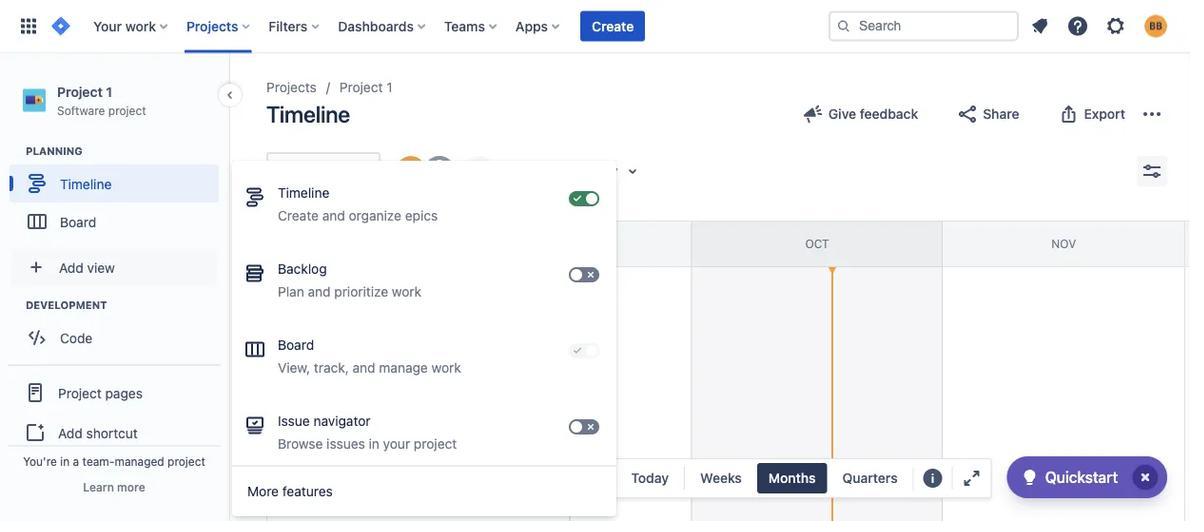 Task type: describe. For each thing, give the bounding box(es) containing it.
create epic button
[[278, 271, 557, 305]]

create epic
[[308, 280, 381, 296]]

project inside the project 1 software project
[[108, 104, 146, 117]]

status category
[[518, 163, 618, 179]]

timeline inside "timeline create and organize epics"
[[278, 185, 329, 201]]

issue navigator browse issues in your project
[[278, 413, 457, 452]]

project 1 software project
[[57, 84, 146, 117]]

give
[[828, 106, 856, 122]]

filters
[[269, 18, 308, 34]]

planning image
[[3, 140, 26, 163]]

group containing project pages
[[8, 365, 221, 500]]

give feedback button
[[790, 99, 930, 129]]

more
[[117, 480, 145, 494]]

banner containing your work
[[0, 0, 1190, 53]]

project 1 link
[[339, 76, 393, 99]]

quickstart button
[[1007, 457, 1167, 499]]

share image
[[956, 103, 979, 126]]

notifications image
[[1028, 15, 1051, 38]]

quickstart
[[1045, 469, 1118, 487]]

team-
[[82, 455, 115, 468]]

issues
[[326, 436, 365, 452]]

manage
[[379, 360, 428, 376]]

and inside board view, track, and manage work
[[352, 360, 375, 376]]

quarters
[[842, 470, 898, 486]]

board link
[[10, 203, 219, 241]]

export icon image
[[1057, 103, 1080, 126]]

your
[[93, 18, 122, 34]]

add view
[[59, 260, 115, 275]]

view,
[[278, 360, 310, 376]]

1 vertical spatial in
[[60, 455, 70, 468]]

legend image
[[922, 467, 944, 490]]

project for project pages
[[58, 385, 102, 401]]

code link
[[10, 319, 219, 357]]

today button
[[620, 463, 680, 494]]

your work button
[[88, 11, 175, 41]]

track,
[[314, 360, 349, 376]]

more features
[[247, 484, 333, 499]]

and for timeline
[[322, 208, 345, 224]]

help image
[[1066, 15, 1089, 38]]

project 1
[[339, 79, 393, 95]]

oct
[[805, 237, 829, 250]]

board for board view, track, and manage work
[[278, 337, 314, 353]]

you're in a team-managed project
[[23, 455, 205, 468]]

learn more
[[83, 480, 145, 494]]

planning
[[26, 145, 83, 158]]

apps button
[[510, 11, 567, 41]]

projects for the projects "popup button"
[[186, 18, 238, 34]]

project for project 1
[[339, 79, 383, 95]]

learn more button
[[83, 479, 145, 495]]

more
[[247, 484, 279, 499]]

nov
[[1052, 237, 1076, 250]]

1 horizontal spatial project
[[167, 455, 205, 468]]

development
[[26, 299, 107, 312]]

quarters button
[[831, 463, 909, 494]]

status
[[518, 163, 558, 179]]

epic
[[354, 280, 381, 296]]

timeline inside planning "group"
[[60, 176, 112, 192]]

work inside board view, track, and manage work
[[431, 360, 461, 376]]

projects button
[[181, 11, 257, 41]]

add people image
[[468, 160, 491, 183]]

create for create
[[592, 18, 634, 34]]

project pages
[[58, 385, 143, 401]]

months
[[769, 470, 816, 486]]

managed
[[115, 455, 164, 468]]

prioritize
[[334, 284, 388, 300]]

share
[[983, 106, 1019, 122]]

work inside popup button
[[125, 18, 156, 34]]

project pages link
[[8, 372, 221, 414]]

organize
[[349, 208, 401, 224]]

shortcut
[[86, 425, 138, 441]]

today
[[631, 470, 669, 486]]

project inside issue navigator browse issues in your project
[[414, 436, 457, 452]]



Task type: vqa. For each thing, say whether or not it's contained in the screenshot.
Create to the middle
yes



Task type: locate. For each thing, give the bounding box(es) containing it.
project down "dashboards"
[[339, 79, 383, 95]]

timeline up backlog
[[278, 185, 329, 201]]

projects inside "popup button"
[[186, 18, 238, 34]]

add inside button
[[58, 425, 83, 441]]

appswitcher icon image
[[17, 15, 40, 38]]

0 vertical spatial work
[[125, 18, 156, 34]]

Search field
[[829, 11, 1019, 41]]

timeline link
[[10, 165, 219, 203]]

and inside "timeline create and organize epics"
[[322, 208, 345, 224]]

and right track,
[[352, 360, 375, 376]]

and right the plan
[[308, 284, 331, 300]]

add view button
[[11, 248, 217, 287]]

add shortcut button
[[8, 414, 221, 452]]

create inside create button
[[592, 18, 634, 34]]

2 vertical spatial project
[[167, 455, 205, 468]]

1 vertical spatial and
[[308, 284, 331, 300]]

create right apps dropdown button
[[592, 18, 634, 34]]

projects down filters popup button
[[266, 79, 317, 95]]

project
[[108, 104, 146, 117], [414, 436, 457, 452], [167, 455, 205, 468]]

add
[[59, 260, 84, 275], [58, 425, 83, 441]]

board view, track, and manage work
[[278, 337, 461, 376]]

1 down your
[[106, 84, 112, 99]]

epics
[[405, 208, 438, 224]]

timeline create and organize epics
[[278, 185, 438, 224]]

feedback
[[860, 106, 918, 122]]

teams
[[444, 18, 485, 34]]

work
[[125, 18, 156, 34], [392, 284, 422, 300], [431, 360, 461, 376]]

1 horizontal spatial in
[[369, 436, 379, 452]]

0 horizontal spatial board
[[60, 214, 96, 230]]

add for add view
[[59, 260, 84, 275]]

Search timeline text field
[[268, 154, 356, 188]]

dismiss quickstart image
[[1130, 462, 1161, 493]]

board inside board view, track, and manage work
[[278, 337, 314, 353]]

unassigned image
[[424, 156, 455, 186]]

and for backlog
[[308, 284, 331, 300]]

code
[[60, 330, 93, 346]]

work right manage
[[431, 360, 461, 376]]

backlog plan and prioritize work
[[278, 261, 422, 300]]

view
[[87, 260, 115, 275]]

1 for project 1
[[387, 79, 393, 95]]

check image
[[1019, 466, 1041, 489]]

project inside "link"
[[339, 79, 383, 95]]

work right epic
[[392, 284, 422, 300]]

create for create epic
[[308, 280, 350, 296]]

filters button
[[263, 11, 327, 41]]

development image
[[3, 294, 26, 317]]

bob builder image
[[396, 156, 426, 186]]

1 for project 1 software project
[[106, 84, 112, 99]]

dashboards button
[[332, 11, 433, 41]]

weeks button
[[689, 463, 753, 494]]

1 horizontal spatial projects
[[266, 79, 317, 95]]

apps
[[516, 18, 548, 34]]

timeline
[[266, 101, 350, 127], [60, 176, 112, 192], [278, 185, 329, 201]]

primary element
[[11, 0, 829, 53]]

in inside issue navigator browse issues in your project
[[369, 436, 379, 452]]

create down backlog
[[308, 280, 350, 296]]

1 inside "link"
[[387, 79, 393, 95]]

browse
[[278, 436, 323, 452]]

add for add shortcut
[[58, 425, 83, 441]]

in
[[369, 436, 379, 452], [60, 455, 70, 468]]

board up add view
[[60, 214, 96, 230]]

0 vertical spatial and
[[322, 208, 345, 224]]

your
[[383, 436, 410, 452]]

your work
[[93, 18, 156, 34]]

2 vertical spatial and
[[352, 360, 375, 376]]

0 vertical spatial projects
[[186, 18, 238, 34]]

settings image
[[1105, 15, 1127, 38]]

2 vertical spatial work
[[431, 360, 461, 376]]

work inside backlog plan and prioritize work
[[392, 284, 422, 300]]

1 vertical spatial board
[[278, 337, 314, 353]]

project up software
[[57, 84, 103, 99]]

0 vertical spatial project
[[108, 104, 146, 117]]

create down the search timeline text field
[[278, 208, 319, 224]]

more features link
[[232, 473, 616, 511]]

planning group
[[10, 144, 227, 247]]

enter full screen image
[[961, 467, 983, 490]]

2 horizontal spatial project
[[414, 436, 457, 452]]

0 vertical spatial create
[[592, 18, 634, 34]]

pages
[[105, 385, 143, 401]]

0 horizontal spatial work
[[125, 18, 156, 34]]

project
[[339, 79, 383, 95], [57, 84, 103, 99], [58, 385, 102, 401]]

1 horizontal spatial 1
[[387, 79, 393, 95]]

board up view,
[[278, 337, 314, 353]]

project right managed
[[167, 455, 205, 468]]

backlog
[[278, 261, 327, 277]]

projects link
[[266, 76, 317, 99]]

you're
[[23, 455, 57, 468]]

export button
[[1046, 99, 1137, 129]]

and
[[322, 208, 345, 224], [308, 284, 331, 300], [352, 360, 375, 376]]

projects for projects link
[[266, 79, 317, 95]]

1 vertical spatial create
[[278, 208, 319, 224]]

2 vertical spatial create
[[308, 280, 350, 296]]

development group
[[10, 298, 227, 363]]

issue
[[278, 413, 310, 429]]

1
[[387, 79, 393, 95], [106, 84, 112, 99]]

project right your at the bottom
[[414, 436, 457, 452]]

board
[[60, 214, 96, 230], [278, 337, 314, 353]]

0 horizontal spatial project
[[108, 104, 146, 117]]

group
[[8, 365, 221, 500]]

in left your at the bottom
[[369, 436, 379, 452]]

a
[[73, 455, 79, 468]]

category
[[562, 163, 618, 179]]

and inside backlog plan and prioritize work
[[308, 284, 331, 300]]

0 vertical spatial board
[[60, 214, 96, 230]]

board inside board link
[[60, 214, 96, 230]]

navigator
[[313, 413, 371, 429]]

jira software image
[[49, 15, 72, 38], [49, 15, 72, 38]]

add up a
[[58, 425, 83, 441]]

months button
[[757, 463, 827, 494]]

projects left filters
[[186, 18, 238, 34]]

0 vertical spatial add
[[59, 260, 84, 275]]

1 down dashboards dropdown button
[[387, 79, 393, 95]]

1 inside the project 1 software project
[[106, 84, 112, 99]]

add shortcut
[[58, 425, 138, 441]]

create inside "timeline create and organize epics"
[[278, 208, 319, 224]]

2 horizontal spatial work
[[431, 360, 461, 376]]

board for board
[[60, 214, 96, 230]]

add left view
[[59, 260, 84, 275]]

dashboards
[[338, 18, 414, 34]]

timeline down planning
[[60, 176, 112, 192]]

create button
[[580, 11, 645, 41]]

0 horizontal spatial 1
[[106, 84, 112, 99]]

export
[[1084, 106, 1125, 122]]

software
[[57, 104, 105, 117]]

project inside the project 1 software project
[[57, 84, 103, 99]]

1 vertical spatial work
[[392, 284, 422, 300]]

and left organize
[[322, 208, 345, 224]]

project right software
[[108, 104, 146, 117]]

0 vertical spatial in
[[369, 436, 379, 452]]

1 vertical spatial projects
[[266, 79, 317, 95]]

learn
[[83, 480, 114, 494]]

work right your
[[125, 18, 156, 34]]

1 horizontal spatial board
[[278, 337, 314, 353]]

1 horizontal spatial work
[[392, 284, 422, 300]]

1 vertical spatial project
[[414, 436, 457, 452]]

your profile and settings image
[[1144, 15, 1167, 38]]

plan
[[278, 284, 304, 300]]

create inside create epic button
[[308, 280, 350, 296]]

status category button
[[506, 156, 656, 186]]

view settings image
[[1141, 160, 1164, 183]]

banner
[[0, 0, 1190, 53]]

1 vertical spatial add
[[58, 425, 83, 441]]

in left a
[[60, 455, 70, 468]]

teams button
[[438, 11, 504, 41]]

give feedback
[[828, 106, 918, 122]]

search image
[[836, 19, 851, 34]]

share button
[[945, 99, 1031, 129]]

projects
[[186, 18, 238, 34], [266, 79, 317, 95]]

0 horizontal spatial projects
[[186, 18, 238, 34]]

add inside popup button
[[59, 260, 84, 275]]

0 horizontal spatial in
[[60, 455, 70, 468]]

project up add shortcut on the left of page
[[58, 385, 102, 401]]

timeline down projects link
[[266, 101, 350, 127]]

features
[[282, 484, 333, 499]]

project for project 1 software project
[[57, 84, 103, 99]]

weeks
[[700, 470, 742, 486]]



